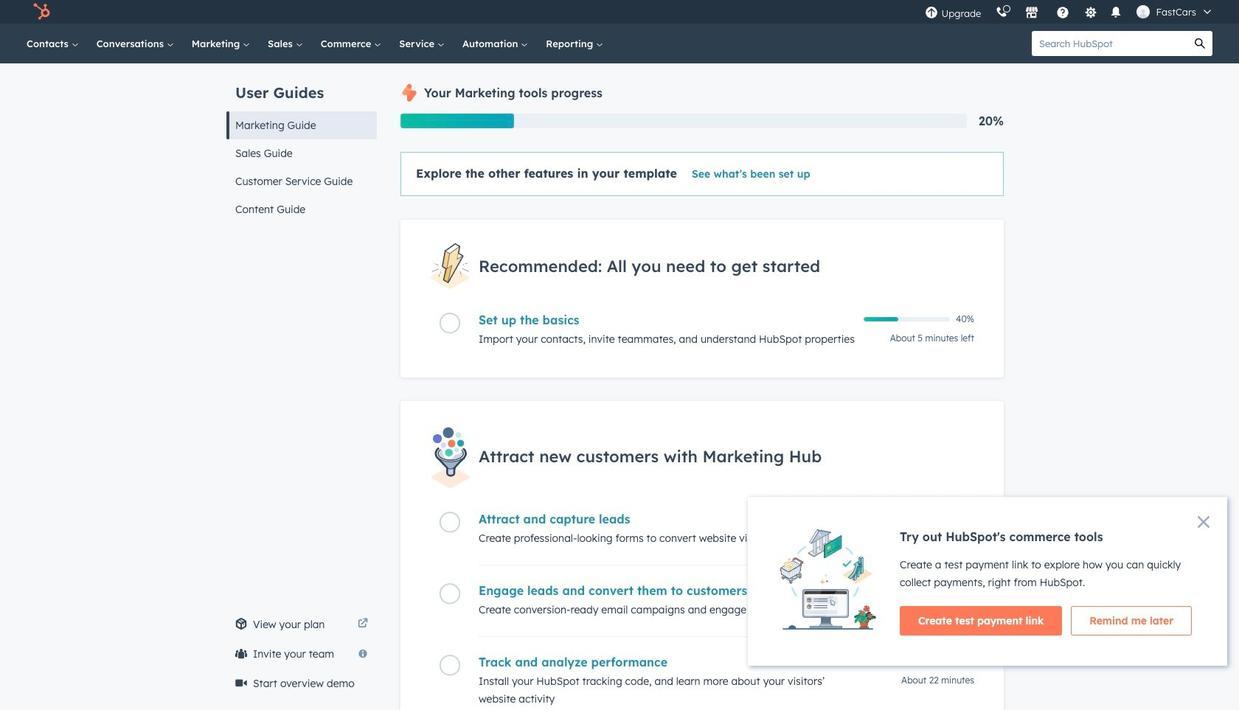 Task type: vqa. For each thing, say whether or not it's contained in the screenshot.
chat in the the Manage your chatflow Manage your chat messaging and automation. Go to chatflow
no



Task type: locate. For each thing, give the bounding box(es) containing it.
menu
[[918, 0, 1221, 24]]

progress bar
[[400, 114, 514, 128]]

marketplaces image
[[1025, 7, 1039, 20]]

christina overa image
[[1137, 5, 1150, 18]]

2 link opens in a new window image from the top
[[358, 619, 368, 630]]

link opens in a new window image
[[358, 616, 368, 634], [358, 619, 368, 630]]



Task type: describe. For each thing, give the bounding box(es) containing it.
close image
[[1198, 516, 1210, 528]]

[object object] complete progress bar
[[864, 317, 898, 322]]

Search HubSpot search field
[[1032, 31, 1187, 56]]

1 link opens in a new window image from the top
[[358, 616, 368, 634]]

user guides element
[[226, 63, 377, 223]]



